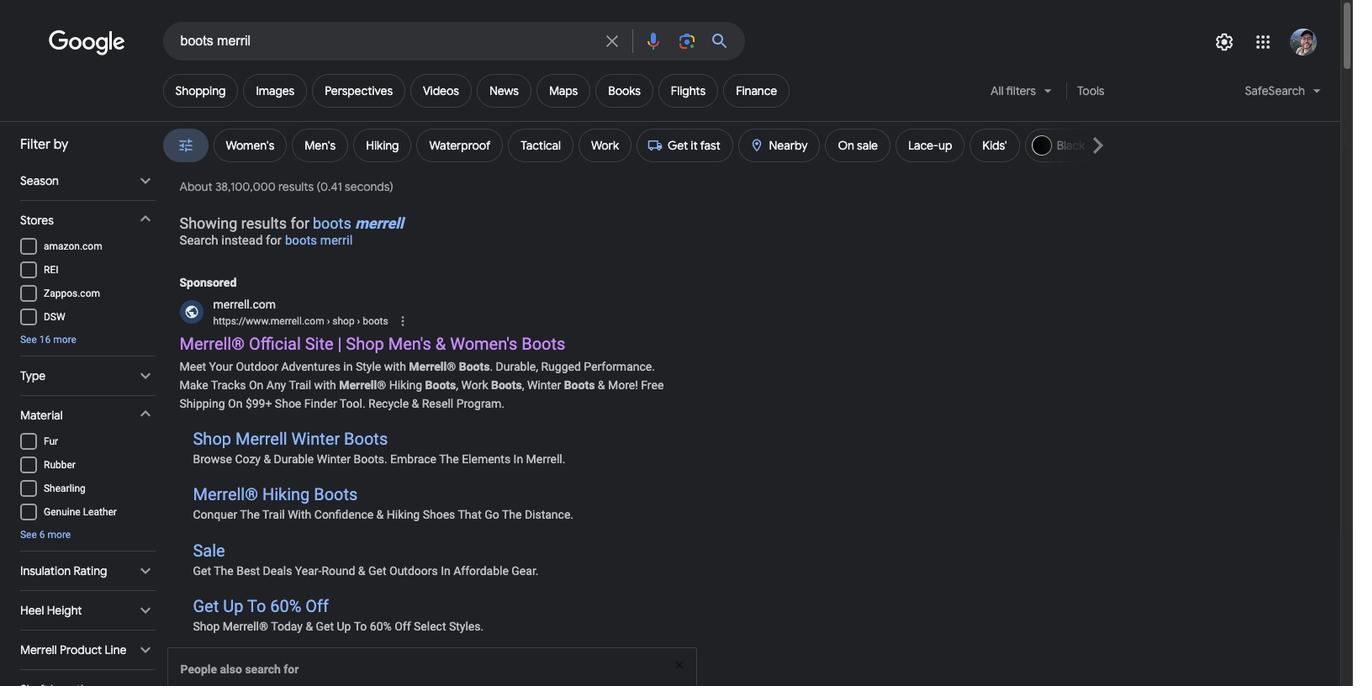Task type: describe. For each thing, give the bounding box(es) containing it.
women's inside women's link
[[226, 138, 275, 153]]

lace-up link
[[897, 132, 965, 159]]

filter
[[20, 136, 50, 153]]

insulation rating heading
[[20, 564, 107, 579]]

merrell® inside get up to 60% off shop merrell® today & get up to 60% off select styles.
[[223, 620, 268, 633]]

& inside merrell® hiking boots conquer the trail with confidence & hiking shoes that go the distance.
[[377, 509, 384, 522]]

& inside sale get the best deals year-round & get outdoors in affordable gear.
[[358, 564, 366, 578]]

insulation
[[20, 564, 71, 579]]

free
[[641, 379, 664, 392]]

merrell.com https://www.merrell.com › shop › boots
[[213, 298, 389, 327]]

2 vertical spatial for
[[284, 663, 299, 676]]

google image
[[48, 30, 126, 56]]

trail inside merrell® hiking boots conquer the trail with confidence & hiking shoes that go the distance.
[[263, 509, 285, 522]]

stores button
[[20, 206, 155, 235]]

0 horizontal spatial off
[[306, 596, 329, 617]]

distance.
[[525, 509, 574, 522]]

official
[[249, 334, 301, 354]]

maps link
[[537, 74, 591, 108]]

rei link
[[0, 258, 155, 282]]

merrell product line heading
[[20, 643, 127, 658]]

shopping link
[[163, 74, 238, 108]]

dsw link
[[0, 305, 155, 329]]

books link
[[596, 74, 654, 108]]

dsw
[[44, 311, 65, 323]]

work link
[[580, 132, 631, 159]]

see 6 more
[[20, 529, 71, 541]]

shipping
[[180, 397, 225, 411]]

tactical
[[521, 138, 561, 153]]

season button
[[20, 167, 155, 195]]

merrell® for merrell® official site | shop men's & women's boots
[[180, 334, 245, 354]]

https://www.merrell.com
[[213, 316, 325, 327]]

filter by
[[20, 136, 68, 153]]

meet your outdoor adventures in style with merrell ® boots
[[180, 360, 490, 374]]

genuine leather link
[[0, 501, 155, 524]]

heel height heading
[[20, 603, 82, 619]]

merrell® hiking boots conquer the trail with confidence & hiking shoes that go the distance.
[[193, 485, 574, 522]]

boots merril link
[[285, 233, 353, 248]]

type button
[[20, 362, 155, 390]]

material button
[[20, 401, 155, 430]]

& up . durable, rugged performance. make tracks on any trail with at the left bottom
[[436, 334, 446, 354]]

in inside shop merrell winter boots browse cozy & durable winter boots. embrace the elements in merrell.
[[514, 453, 524, 466]]

lace-up
[[909, 138, 953, 153]]

product
[[60, 643, 102, 658]]

& more! free shipping on $99+ shoe finder tool. recycle & resell program.
[[180, 379, 664, 411]]

images link
[[244, 74, 307, 108]]

merrell.
[[526, 453, 566, 466]]

winter for winter
[[317, 453, 351, 466]]

waterproof link
[[418, 132, 503, 159]]

merrell
[[355, 215, 404, 232]]

rugged
[[541, 360, 581, 374]]

search
[[245, 663, 281, 676]]

elements
[[462, 453, 511, 466]]

1 vertical spatial boots
[[285, 233, 317, 248]]

in inside sale get the best deals year-round & get outdoors in affordable gear.
[[441, 564, 451, 578]]

6
[[39, 529, 45, 541]]

merril
[[320, 233, 353, 248]]

sale get the best deals year-round & get outdoors in affordable gear.
[[193, 541, 539, 578]]

shop inside shop merrell winter boots browse cozy & durable winter boots. embrace the elements in merrell.
[[193, 429, 231, 450]]

1 horizontal spatial women's
[[450, 334, 518, 354]]

men's link
[[293, 132, 348, 159]]

shearling link
[[0, 477, 155, 501]]

hiking up 'recycle'
[[389, 379, 423, 392]]

1 horizontal spatial to
[[354, 620, 367, 633]]

browse
[[193, 453, 232, 466]]

genuine
[[44, 507, 81, 518]]

merrell up & more! free shipping on $99+ shoe finder tool. recycle & resell program.
[[409, 360, 447, 374]]

tracks
[[211, 379, 246, 392]]

women's link
[[214, 132, 286, 159]]

more for stores
[[53, 334, 77, 346]]

on inside & more! free shipping on $99+ shoe finder tool. recycle & resell program.
[[228, 397, 243, 411]]

2 › from the left
[[357, 316, 360, 327]]

merrell up tool.
[[339, 379, 377, 392]]

stores heading
[[20, 213, 54, 228]]

boots inside shop merrell winter boots browse cozy & durable winter boots. embrace the elements in merrell.
[[344, 429, 388, 450]]

finance
[[736, 83, 778, 98]]

finance link
[[724, 74, 790, 108]]

shop merrell winter boots browse cozy & durable winter boots. embrace the elements in merrell.
[[193, 429, 566, 466]]

the right "go"
[[502, 509, 522, 522]]

boots up rugged
[[522, 334, 566, 354]]

1 horizontal spatial off
[[395, 620, 411, 633]]

1 vertical spatial for
[[266, 233, 282, 248]]

heel
[[20, 603, 44, 619]]

0 vertical spatial 60%
[[270, 596, 302, 617]]

stores
[[20, 213, 54, 228]]

perspectives link
[[312, 74, 406, 108]]

confidence
[[315, 509, 374, 522]]

hiking up seconds)
[[366, 138, 399, 153]]

0 horizontal spatial up
[[223, 596, 244, 617]]

see for material
[[20, 529, 37, 541]]

merrell.com
[[213, 298, 276, 311]]

any
[[267, 379, 286, 392]]

hiking up with
[[262, 485, 310, 505]]

filters
[[1007, 83, 1037, 98]]

black
[[1057, 138, 1086, 153]]

Search search field
[[181, 32, 592, 53]]

on inside on sale link
[[839, 138, 855, 153]]

deals
[[263, 564, 292, 578]]

kids'
[[983, 138, 1008, 153]]

1 horizontal spatial 60%
[[370, 620, 392, 633]]

search
[[180, 233, 218, 248]]

sale
[[858, 138, 878, 153]]

conquer
[[193, 509, 237, 522]]

heel height button
[[20, 597, 155, 625]]

on inside . durable, rugged performance. make tracks on any trail with
[[249, 379, 264, 392]]

1 vertical spatial men's
[[389, 334, 432, 354]]

& left the 'more!'
[[598, 379, 605, 392]]

next image
[[1094, 137, 1104, 154]]

1 , from the left
[[456, 379, 459, 392]]

0 vertical spatial men's
[[305, 138, 336, 153]]

season heading
[[20, 173, 59, 188]]

zappos.com link
[[0, 282, 155, 305]]

about
[[180, 179, 213, 194]]

black link
[[1026, 132, 1097, 159]]

& inside shop merrell winter boots browse cozy & durable winter boots. embrace the elements in merrell.
[[264, 453, 271, 466]]

people also search for
[[181, 663, 299, 676]]

style
[[356, 360, 381, 374]]

boots down durable,
[[491, 379, 522, 392]]

heading containing showing results for
[[180, 210, 728, 248]]



Task type: locate. For each thing, give the bounding box(es) containing it.
merrell
[[409, 360, 447, 374], [339, 379, 377, 392], [236, 429, 288, 450], [20, 643, 57, 658]]

make
[[180, 379, 208, 392]]

sale link
[[193, 541, 225, 561]]

more inside button
[[53, 334, 77, 346]]

0 horizontal spatial trail
[[263, 509, 285, 522]]

embrace
[[391, 453, 437, 466]]

up
[[939, 138, 953, 153]]

in left the merrell.
[[514, 453, 524, 466]]

results left the "(0.41"
[[279, 179, 314, 194]]

round
[[322, 564, 355, 578]]

1 vertical spatial on
[[249, 379, 264, 392]]

None search field
[[0, 21, 745, 61]]

merrell down heel
[[20, 643, 57, 658]]

tactical link
[[509, 132, 573, 159]]

0 vertical spatial heading
[[180, 210, 728, 248]]

also
[[220, 663, 242, 676]]

60% left 'select'
[[370, 620, 392, 633]]

1 vertical spatial see
[[20, 529, 37, 541]]

heading down merrell product line heading on the left bottom of page
[[20, 682, 87, 687]]

in right outdoors
[[441, 564, 451, 578]]

height
[[47, 603, 82, 619]]

shearling
[[44, 483, 86, 495]]

1 horizontal spatial men's
[[389, 334, 432, 354]]

with right style
[[384, 360, 406, 374]]

boots up confidence
[[314, 485, 358, 505]]

showing results for boots merrell search instead for boots merril
[[180, 215, 404, 248]]

®
[[447, 360, 456, 374], [377, 379, 386, 392]]

search by image image
[[677, 31, 697, 51]]

finder
[[304, 397, 337, 411]]

0 horizontal spatial 60%
[[270, 596, 302, 617]]

& right confidence
[[377, 509, 384, 522]]

get it fast
[[668, 138, 721, 153]]

1 vertical spatial more
[[48, 529, 71, 541]]

boots up boots.
[[344, 429, 388, 450]]

› left shop
[[327, 316, 330, 327]]

0 vertical spatial on
[[839, 138, 855, 153]]

merrell® inside merrell® hiking boots conquer the trail with confidence & hiking shoes that go the distance.
[[193, 485, 258, 505]]

go
[[485, 509, 500, 522]]

to down best at bottom left
[[247, 596, 266, 617]]

0 horizontal spatial men's
[[305, 138, 336, 153]]

1 horizontal spatial up
[[337, 620, 351, 633]]

best
[[237, 564, 260, 578]]

list containing shop merrell winter boots
[[180, 413, 671, 639]]

work up program.
[[462, 379, 489, 392]]

more inside button
[[48, 529, 71, 541]]

all filters
[[991, 83, 1037, 98]]

list
[[180, 413, 671, 639]]

0 horizontal spatial on
[[228, 397, 243, 411]]

1 see from the top
[[20, 334, 37, 346]]

&
[[436, 334, 446, 354], [598, 379, 605, 392], [412, 397, 419, 411], [264, 453, 271, 466], [377, 509, 384, 522], [358, 564, 366, 578], [306, 620, 313, 633]]

perspectives
[[325, 83, 393, 98]]

results up 'instead'
[[241, 215, 287, 232]]

videos link
[[411, 74, 472, 108]]

durable,
[[496, 360, 539, 374]]

the down the merrell® hiking boots link
[[240, 509, 260, 522]]

merrell inside shop merrell winter boots browse cozy & durable winter boots. embrace the elements in merrell.
[[236, 429, 288, 450]]

1 horizontal spatial with
[[384, 360, 406, 374]]

material heading
[[20, 408, 63, 423]]

women's up 38,100,000
[[226, 138, 275, 153]]

0 horizontal spatial with
[[314, 379, 336, 392]]

with up finder
[[314, 379, 336, 392]]

to
[[247, 596, 266, 617], [354, 620, 367, 633]]

amazon.com
[[44, 241, 102, 252]]

1 horizontal spatial trail
[[289, 379, 311, 392]]

shop
[[346, 334, 384, 354], [193, 429, 231, 450], [193, 620, 220, 633]]

more for material
[[48, 529, 71, 541]]

1 vertical spatial ®
[[377, 379, 386, 392]]

on sale link
[[827, 132, 890, 159]]

(0.41
[[317, 179, 342, 194]]

boots up the merrell® official site | shop men's & women's boots on the left of page
[[363, 316, 389, 327]]

boots down rugged
[[564, 379, 595, 392]]

for right 'instead'
[[266, 233, 282, 248]]

waterproof
[[430, 138, 491, 153]]

men's up the "(0.41"
[[305, 138, 336, 153]]

tool.
[[340, 397, 366, 411]]

& left the 'resell'
[[412, 397, 419, 411]]

shop
[[333, 316, 355, 327]]

1 vertical spatial trail
[[263, 509, 285, 522]]

0 vertical spatial results
[[279, 179, 314, 194]]

type heading
[[20, 369, 46, 384]]

0 horizontal spatial women's
[[226, 138, 275, 153]]

merrell® for merrell® hiking boots conquer the trail with confidence & hiking shoes that go the distance.
[[193, 485, 258, 505]]

type
[[20, 369, 46, 384]]

kids' link
[[971, 132, 1020, 159]]

results inside showing results for boots merrell search instead for boots merril
[[241, 215, 287, 232]]

boots left merril
[[285, 233, 317, 248]]

1 vertical spatial women's
[[450, 334, 518, 354]]

0 vertical spatial to
[[247, 596, 266, 617]]

shop up "people"
[[193, 620, 220, 633]]

site
[[305, 334, 334, 354]]

heading
[[180, 210, 728, 248], [20, 682, 87, 687]]

boots up merril
[[313, 215, 352, 232]]

up down best at bottom left
[[223, 596, 244, 617]]

merrell product line
[[20, 643, 127, 658]]

search by voice image
[[643, 31, 664, 51]]

more right '6'
[[48, 529, 71, 541]]

men's up . durable, rugged performance. make tracks on any trail with at the left bottom
[[389, 334, 432, 354]]

hiking left shoes in the bottom left of the page
[[387, 509, 420, 522]]

boots
[[313, 215, 352, 232], [285, 233, 317, 248], [363, 316, 389, 327]]

merrell® hiking boots link
[[193, 485, 358, 505]]

outdoor
[[236, 360, 279, 374]]

nearby link
[[739, 132, 820, 159]]

$99+
[[246, 397, 272, 411]]

0 horizontal spatial ›
[[327, 316, 330, 327]]

program.
[[457, 397, 505, 411]]

news
[[490, 83, 519, 98]]

0 vertical spatial work
[[592, 138, 619, 153]]

1 vertical spatial to
[[354, 620, 367, 633]]

boots inside merrell® hiking boots conquer the trail with confidence & hiking shoes that go the distance.
[[314, 485, 358, 505]]

, down durable,
[[522, 379, 525, 392]]

get up to 60% off shop merrell® today & get up to 60% off select styles.
[[193, 596, 484, 633]]

results
[[279, 179, 314, 194], [241, 215, 287, 232]]

0 horizontal spatial to
[[247, 596, 266, 617]]

& inside get up to 60% off shop merrell® today & get up to 60% off select styles.
[[306, 620, 313, 633]]

1 horizontal spatial on
[[249, 379, 264, 392]]

2 vertical spatial merrell®
[[223, 620, 268, 633]]

more right 16 on the left of page
[[53, 334, 77, 346]]

0 vertical spatial merrell®
[[180, 334, 245, 354]]

resell
[[422, 397, 454, 411]]

on down tracks
[[228, 397, 243, 411]]

merrell® official site | shop men's & women's boots
[[180, 334, 566, 354]]

& right "round" at the left bottom of the page
[[358, 564, 366, 578]]

0 vertical spatial for
[[291, 215, 310, 232]]

in
[[514, 453, 524, 466], [441, 564, 451, 578]]

about 38,100,000 results (0.41 seconds)
[[180, 179, 396, 194]]

1 horizontal spatial heading
[[180, 210, 728, 248]]

see inside button
[[20, 334, 37, 346]]

see left '6'
[[20, 529, 37, 541]]

60% up today
[[270, 596, 302, 617]]

in
[[344, 360, 353, 374]]

0 vertical spatial boots
[[313, 215, 352, 232]]

winter for hiking
[[528, 379, 561, 392]]

1 horizontal spatial ›
[[357, 316, 360, 327]]

hiking link
[[354, 132, 411, 159]]

select
[[414, 620, 446, 633]]

2 horizontal spatial on
[[839, 138, 855, 153]]

season
[[20, 173, 59, 188]]

flights
[[671, 83, 706, 98]]

merrell® up your at left
[[180, 334, 245, 354]]

see inside button
[[20, 529, 37, 541]]

0 vertical spatial with
[[384, 360, 406, 374]]

instead
[[222, 233, 263, 248]]

all
[[991, 83, 1004, 98]]

1 vertical spatial off
[[395, 620, 411, 633]]

images
[[256, 83, 295, 98]]

durable
[[274, 453, 314, 466]]

® up 'merrell ® hiking boots , work boots , winter boots'
[[447, 360, 456, 374]]

the left best at bottom left
[[214, 564, 234, 578]]

1 vertical spatial in
[[441, 564, 451, 578]]

0 vertical spatial shop
[[346, 334, 384, 354]]

1 vertical spatial shop
[[193, 429, 231, 450]]

& right cozy
[[264, 453, 271, 466]]

0 vertical spatial in
[[514, 453, 524, 466]]

1 horizontal spatial ,
[[522, 379, 525, 392]]

your
[[209, 360, 233, 374]]

https://www.merrell.com › shop › boots text field
[[213, 316, 389, 327]]

& right today
[[306, 620, 313, 633]]

merrell inside dropdown button
[[20, 643, 57, 658]]

winter up durable
[[292, 429, 340, 450]]

fur
[[44, 436, 58, 448]]

tools
[[1078, 83, 1105, 98]]

trail down the merrell® hiking boots link
[[263, 509, 285, 522]]

1 vertical spatial up
[[337, 620, 351, 633]]

off down year- on the bottom of page
[[306, 596, 329, 617]]

trail
[[289, 379, 311, 392], [263, 509, 285, 522]]

for up boots merril link
[[291, 215, 310, 232]]

trail inside . durable, rugged performance. make tracks on any trail with
[[289, 379, 311, 392]]

the right embrace
[[439, 453, 459, 466]]

that
[[458, 509, 482, 522]]

rubber
[[44, 459, 76, 471]]

with inside . durable, rugged performance. make tracks on any trail with
[[314, 379, 336, 392]]

safesearch
[[1246, 83, 1306, 98]]

2 vertical spatial boots
[[363, 316, 389, 327]]

® up 'recycle'
[[377, 379, 386, 392]]

boots up the 'resell'
[[425, 379, 456, 392]]

winter down rugged
[[528, 379, 561, 392]]

year-
[[295, 564, 322, 578]]

shop up style
[[346, 334, 384, 354]]

0 horizontal spatial work
[[462, 379, 489, 392]]

more!
[[608, 379, 639, 392]]

0 vertical spatial up
[[223, 596, 244, 617]]

for
[[291, 215, 310, 232], [266, 233, 282, 248], [284, 663, 299, 676]]

by
[[54, 136, 68, 153]]

boots inside merrell.com https://www.merrell.com › shop › boots
[[363, 316, 389, 327]]

0 vertical spatial women's
[[226, 138, 275, 153]]

tools button
[[1070, 74, 1113, 108]]

0 horizontal spatial ,
[[456, 379, 459, 392]]

|
[[338, 334, 342, 354]]

up down "round" at the left bottom of the page
[[337, 620, 351, 633]]

1 vertical spatial work
[[462, 379, 489, 392]]

heading down waterproof
[[180, 210, 728, 248]]

seconds)
[[345, 179, 394, 194]]

, up program.
[[456, 379, 459, 392]]

2 , from the left
[[522, 379, 525, 392]]

recycle
[[369, 397, 409, 411]]

shop merrell winter boots link
[[193, 429, 388, 450]]

0 horizontal spatial ®
[[377, 379, 386, 392]]

1 horizontal spatial in
[[514, 453, 524, 466]]

maps
[[549, 83, 578, 98]]

1 vertical spatial with
[[314, 379, 336, 392]]

0 vertical spatial see
[[20, 334, 37, 346]]

1 horizontal spatial work
[[592, 138, 619, 153]]

0 vertical spatial more
[[53, 334, 77, 346]]

0 horizontal spatial in
[[441, 564, 451, 578]]

shop inside get up to 60% off shop merrell® today & get up to 60% off select styles.
[[193, 620, 220, 633]]

1 vertical spatial heading
[[20, 682, 87, 687]]

winter left boots.
[[317, 453, 351, 466]]

38,100,000
[[215, 179, 276, 194]]

merrell® down the get up to 60% off link
[[223, 620, 268, 633]]

women's up .
[[450, 334, 518, 354]]

0 vertical spatial ®
[[447, 360, 456, 374]]

merrell up cozy
[[236, 429, 288, 450]]

›
[[327, 316, 330, 327], [357, 316, 360, 327]]

affordable
[[454, 564, 509, 578]]

to down "round" at the left bottom of the page
[[354, 620, 367, 633]]

insulation rating
[[20, 564, 107, 579]]

2 vertical spatial on
[[228, 397, 243, 411]]

work down 'books' in the top of the page
[[592, 138, 619, 153]]

the inside shop merrell winter boots browse cozy & durable winter boots. embrace the elements in merrell.
[[439, 453, 459, 466]]

off left 'select'
[[395, 620, 411, 633]]

1 vertical spatial winter
[[292, 429, 340, 450]]

0 vertical spatial off
[[306, 596, 329, 617]]

1 vertical spatial results
[[241, 215, 287, 232]]

lace-
[[909, 138, 939, 153]]

1 › from the left
[[327, 316, 330, 327]]

0 vertical spatial winter
[[528, 379, 561, 392]]

winter
[[528, 379, 561, 392], [292, 429, 340, 450], [317, 453, 351, 466]]

the inside sale get the best deals year-round & get outdoors in affordable gear.
[[214, 564, 234, 578]]

on down the outdoor
[[249, 379, 264, 392]]

see for stores
[[20, 334, 37, 346]]

0 vertical spatial trail
[[289, 379, 311, 392]]

shop up the browse on the left bottom of page
[[193, 429, 231, 450]]

2 vertical spatial winter
[[317, 453, 351, 466]]

1 vertical spatial 60%
[[370, 620, 392, 633]]

on left sale
[[839, 138, 855, 153]]

1 horizontal spatial ®
[[447, 360, 456, 374]]

,
[[456, 379, 459, 392], [522, 379, 525, 392]]

see left 16 on the left of page
[[20, 334, 37, 346]]

boots up 'merrell ® hiking boots , work boots , winter boots'
[[459, 360, 490, 374]]

0 horizontal spatial heading
[[20, 682, 87, 687]]

flights link
[[659, 74, 719, 108]]

merrell® up conquer
[[193, 485, 258, 505]]

trail down 'adventures'
[[289, 379, 311, 392]]

1 vertical spatial merrell®
[[193, 485, 258, 505]]

rating
[[74, 564, 107, 579]]

› right shop
[[357, 316, 360, 327]]

people
[[181, 663, 217, 676]]

for right search
[[284, 663, 299, 676]]

2 vertical spatial shop
[[193, 620, 220, 633]]

2 see from the top
[[20, 529, 37, 541]]

work inside work link
[[592, 138, 619, 153]]



Task type: vqa. For each thing, say whether or not it's contained in the screenshot.
9 HR 30 MIN
no



